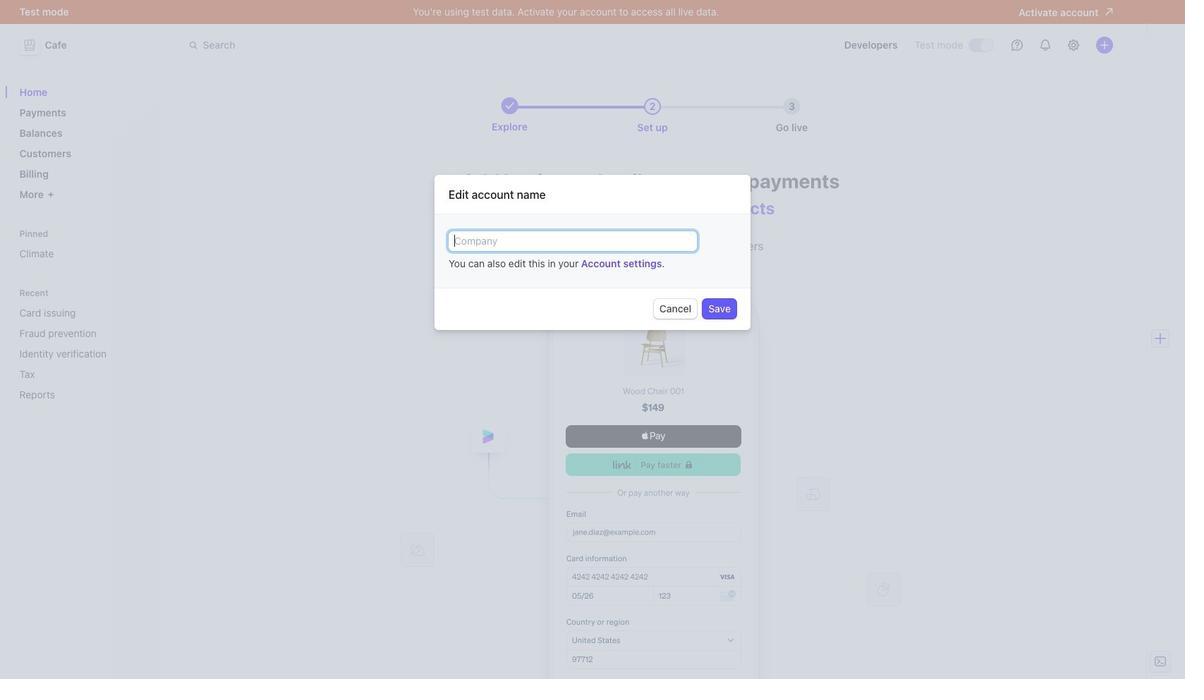 Task type: describe. For each thing, give the bounding box(es) containing it.
2 recent element from the top
[[14, 301, 152, 406]]

1 recent element from the top
[[14, 288, 152, 406]]



Task type: locate. For each thing, give the bounding box(es) containing it.
core navigation links element
[[14, 80, 152, 206]]

pinned element
[[14, 229, 152, 265]]

svg image
[[599, 242, 608, 251]]

None search field
[[180, 32, 578, 58]]

recent element
[[14, 288, 152, 406], [14, 301, 152, 406]]



Task type: vqa. For each thing, say whether or not it's contained in the screenshot.
svg icon
yes



